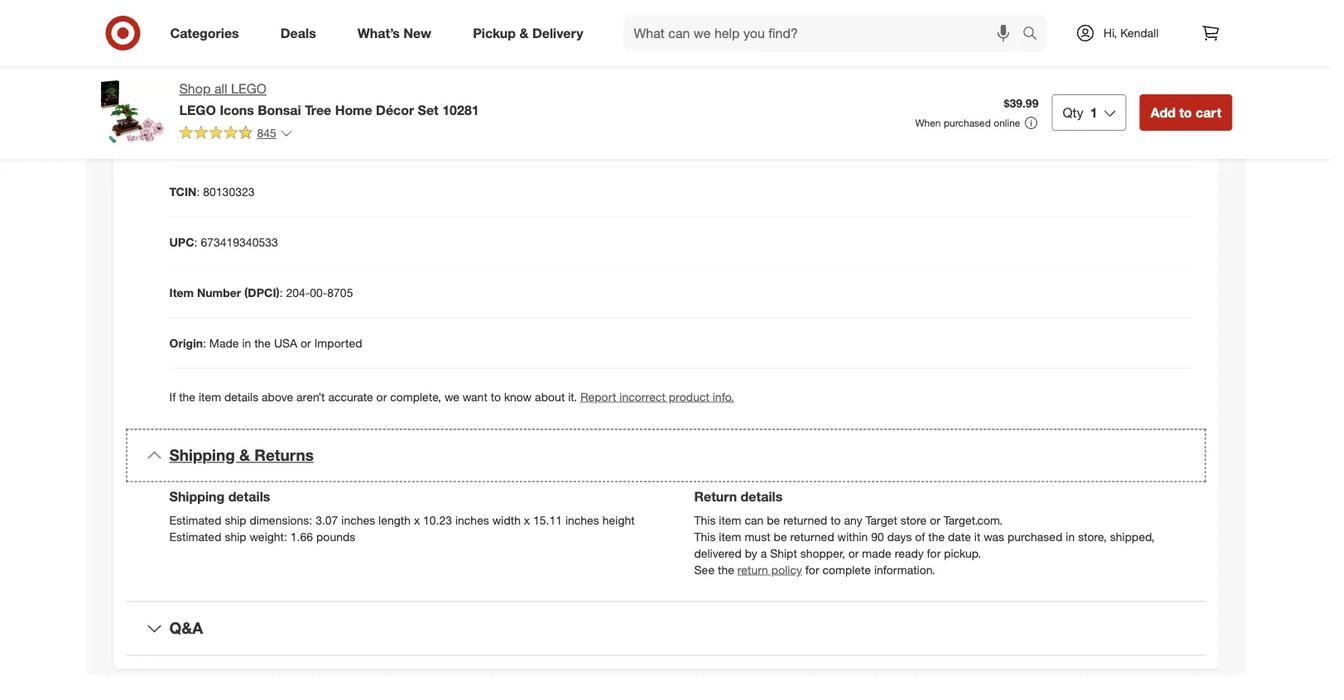 Task type: describe. For each thing, give the bounding box(es) containing it.
material: plastic
[[169, 33, 255, 47]]

plastic
[[221, 33, 255, 47]]

delivered
[[694, 546, 742, 560]]

new
[[403, 25, 431, 41]]

add
[[1150, 104, 1176, 120]]

was
[[984, 529, 1004, 544]]

product
[[669, 390, 709, 404]]

q&a
[[169, 619, 203, 638]]

made
[[209, 336, 239, 350]]

origin : made in the usa or imported
[[169, 336, 362, 350]]

all
[[214, 81, 227, 97]]

must
[[745, 529, 770, 544]]

: left 'january'
[[232, 134, 235, 148]]

décor
[[376, 102, 414, 118]]

90
[[871, 529, 884, 544]]

0 horizontal spatial purchased
[[944, 117, 991, 129]]

shipping details estimated ship dimensions: 3.07 inches length x 10.23 inches width x 15.11 inches height estimated ship weight: 1.66 pounds
[[169, 489, 635, 544]]

pickup
[[473, 25, 516, 41]]

deals
[[280, 25, 316, 41]]

report
[[580, 390, 616, 404]]

0 vertical spatial be
[[767, 513, 780, 527]]

the left usa
[[254, 336, 271, 350]]

(dpci)
[[244, 285, 280, 300]]

categories
[[170, 25, 239, 41]]

shopper,
[[800, 546, 845, 560]]

3 inches from the left
[[565, 513, 599, 527]]

store,
[[1078, 529, 1107, 544]]

battery: no battery used
[[169, 83, 303, 98]]

2 inches from the left
[[455, 513, 489, 527]]

1 this from the top
[[694, 513, 716, 527]]

shipping for shipping details estimated ship dimensions: 3.07 inches length x 10.23 inches width x 15.11 inches height estimated ship weight: 1.66 pounds
[[169, 489, 225, 505]]

deals link
[[266, 15, 337, 51]]

if the item details above aren't accurate or complete, we want to know about it. report incorrect product info.
[[169, 390, 734, 404]]

imported
[[314, 336, 362, 350]]

delivery
[[532, 25, 583, 41]]

00-
[[310, 285, 327, 300]]

tcin
[[169, 184, 197, 199]]

bonsai
[[258, 102, 301, 118]]

1 ship from the top
[[225, 513, 246, 527]]

number
[[197, 285, 241, 300]]

upc
[[169, 235, 194, 249]]

hi, kendall
[[1104, 26, 1159, 40]]

street
[[169, 134, 203, 148]]

: for 673419340533
[[194, 235, 197, 249]]

of
[[915, 529, 925, 544]]

1 horizontal spatial lego
[[231, 81, 267, 97]]

any
[[844, 513, 862, 527]]

0 vertical spatial item
[[199, 390, 221, 404]]

height
[[602, 513, 635, 527]]

details for shipping
[[228, 489, 270, 505]]

: for made in the usa or imported
[[203, 336, 206, 350]]

returns
[[254, 446, 314, 465]]

kendall
[[1120, 26, 1159, 40]]

What can we help you find? suggestions appear below search field
[[624, 15, 1027, 51]]

dimensions:
[[250, 513, 312, 527]]

80130323
[[203, 184, 255, 199]]

date
[[948, 529, 971, 544]]

shipping & returns button
[[126, 429, 1206, 482]]

upc : 673419340533
[[169, 235, 278, 249]]

days
[[887, 529, 912, 544]]

when purchased online
[[915, 117, 1020, 129]]

the down delivered
[[718, 562, 734, 577]]

1,
[[283, 134, 292, 148]]

845 link
[[179, 125, 293, 144]]

or right usa
[[301, 336, 311, 350]]

search
[[1015, 27, 1055, 43]]

by
[[745, 546, 757, 560]]

tcin : 80130323
[[169, 184, 255, 199]]

want
[[463, 390, 487, 404]]

no
[[217, 83, 232, 98]]

return policy link
[[737, 562, 802, 577]]

0 horizontal spatial lego
[[179, 102, 216, 118]]

2 ship from the top
[[225, 529, 246, 544]]

ready
[[895, 546, 924, 560]]

0 vertical spatial returned
[[783, 513, 827, 527]]

when
[[915, 117, 941, 129]]

aren't
[[296, 390, 325, 404]]

used
[[276, 83, 303, 98]]

qty 1
[[1062, 104, 1097, 120]]

it
[[974, 529, 980, 544]]

in inside return details this item can be returned to any target store or target.com. this item must be returned within 90 days of the date it was purchased in store, shipped, delivered by a shipt shopper, or made ready for pickup. see the return policy for complete information.
[[1066, 529, 1075, 544]]

10.23
[[423, 513, 452, 527]]

see
[[694, 562, 715, 577]]

pickup.
[[944, 546, 981, 560]]

it.
[[568, 390, 577, 404]]

return
[[694, 489, 737, 505]]

$39.99
[[1004, 96, 1038, 111]]

january
[[238, 134, 279, 148]]

material:
[[169, 33, 217, 47]]



Task type: locate. For each thing, give the bounding box(es) containing it.
complete,
[[390, 390, 441, 404]]

x left the 10.23 on the bottom left of page
[[414, 513, 420, 527]]

details left above
[[224, 390, 258, 404]]

0 horizontal spatial to
[[491, 390, 501, 404]]

for right ready
[[927, 546, 941, 560]]

the right of at the bottom
[[928, 529, 945, 544]]

1 vertical spatial item
[[719, 513, 741, 527]]

in
[[242, 336, 251, 350], [1066, 529, 1075, 544]]

0 vertical spatial &
[[519, 25, 529, 41]]

1 horizontal spatial for
[[927, 546, 941, 560]]

in right made
[[242, 336, 251, 350]]

0 horizontal spatial x
[[414, 513, 420, 527]]

2 estimated from the top
[[169, 529, 221, 544]]

information.
[[874, 562, 935, 577]]

: left the 204-
[[280, 285, 283, 300]]

1 vertical spatial shipping
[[169, 489, 225, 505]]

item left can
[[719, 513, 741, 527]]

1
[[1090, 104, 1097, 120]]

1 vertical spatial this
[[694, 529, 716, 544]]

estimated left weight:
[[169, 529, 221, 544]]

weight:
[[250, 529, 287, 544]]

be right can
[[767, 513, 780, 527]]

: left the 80130323
[[197, 184, 200, 199]]

details inside shipping details estimated ship dimensions: 3.07 inches length x 10.23 inches width x 15.11 inches height estimated ship weight: 1.66 pounds
[[228, 489, 270, 505]]

0 vertical spatial lego
[[231, 81, 267, 97]]

shipping down if
[[169, 446, 235, 465]]

0 vertical spatial in
[[242, 336, 251, 350]]

within
[[837, 529, 868, 544]]

item
[[169, 285, 194, 300]]

inches left the width
[[455, 513, 489, 527]]

details up dimensions:
[[228, 489, 270, 505]]

complete
[[822, 562, 871, 577]]

or down the within
[[848, 546, 859, 560]]

made
[[862, 546, 891, 560]]

& for shipping
[[239, 446, 250, 465]]

0 vertical spatial this
[[694, 513, 716, 527]]

target
[[866, 513, 897, 527]]

1 shipping from the top
[[169, 446, 235, 465]]

estimated
[[169, 513, 221, 527], [169, 529, 221, 544]]

1 vertical spatial purchased
[[1007, 529, 1063, 544]]

be
[[767, 513, 780, 527], [774, 529, 787, 544]]

1.66
[[290, 529, 313, 544]]

purchased
[[944, 117, 991, 129], [1007, 529, 1063, 544]]

3.07
[[316, 513, 338, 527]]

1 vertical spatial estimated
[[169, 529, 221, 544]]

1 horizontal spatial in
[[1066, 529, 1075, 544]]

0 vertical spatial purchased
[[944, 117, 991, 129]]

shipping inside shipping details estimated ship dimensions: 3.07 inches length x 10.23 inches width x 15.11 inches height estimated ship weight: 1.66 pounds
[[169, 489, 225, 505]]

lego up icons
[[231, 81, 267, 97]]

add to cart button
[[1140, 94, 1232, 131]]

shipping down shipping & returns
[[169, 489, 225, 505]]

lego
[[231, 81, 267, 97], [179, 102, 216, 118]]

to left any at the right
[[831, 513, 841, 527]]

to inside return details this item can be returned to any target store or target.com. this item must be returned within 90 days of the date it was purchased in store, shipped, delivered by a shipt shopper, or made ready for pickup. see the return policy for complete information.
[[831, 513, 841, 527]]

to right "add"
[[1179, 104, 1192, 120]]

0 vertical spatial shipping
[[169, 446, 235, 465]]

ship left dimensions:
[[225, 513, 246, 527]]

shipping inside dropdown button
[[169, 446, 235, 465]]

item up delivered
[[719, 529, 741, 544]]

x
[[414, 513, 420, 527], [524, 513, 530, 527]]

0 horizontal spatial for
[[805, 562, 819, 577]]

1 vertical spatial lego
[[179, 102, 216, 118]]

& left returns
[[239, 446, 250, 465]]

date
[[206, 134, 232, 148]]

the right if
[[179, 390, 195, 404]]

icons
[[220, 102, 254, 118]]

policy
[[771, 562, 802, 577]]

home
[[335, 102, 372, 118]]

1 horizontal spatial inches
[[455, 513, 489, 527]]

item right if
[[199, 390, 221, 404]]

details
[[224, 390, 258, 404], [228, 489, 270, 505], [741, 489, 783, 505]]

details up can
[[741, 489, 783, 505]]

this up delivered
[[694, 529, 716, 544]]

incorrect
[[619, 390, 666, 404]]

1 vertical spatial for
[[805, 562, 819, 577]]

1 vertical spatial to
[[491, 390, 501, 404]]

&
[[519, 25, 529, 41], [239, 446, 250, 465]]

be up shipt
[[774, 529, 787, 544]]

1 horizontal spatial to
[[831, 513, 841, 527]]

1 vertical spatial &
[[239, 446, 250, 465]]

& for pickup
[[519, 25, 529, 41]]

categories link
[[156, 15, 260, 51]]

1 vertical spatial in
[[1066, 529, 1075, 544]]

ship left weight:
[[225, 529, 246, 544]]

pickup & delivery link
[[459, 15, 604, 51]]

return details this item can be returned to any target store or target.com. this item must be returned within 90 days of the date it was purchased in store, shipped, delivered by a shipt shopper, or made ready for pickup. see the return policy for complete information.
[[694, 489, 1155, 577]]

pounds
[[316, 529, 355, 544]]

lego down battery: at top
[[179, 102, 216, 118]]

845
[[257, 126, 276, 140]]

purchased inside return details this item can be returned to any target store or target.com. this item must be returned within 90 days of the date it was purchased in store, shipped, delivered by a shipt shopper, or made ready for pickup. see the return policy for complete information.
[[1007, 529, 1063, 544]]

length
[[378, 513, 411, 527]]

shipped,
[[1110, 529, 1155, 544]]

1 x from the left
[[414, 513, 420, 527]]

item number (dpci) : 204-00-8705
[[169, 285, 353, 300]]

width
[[492, 513, 521, 527]]

what's new link
[[343, 15, 452, 51]]

0 vertical spatial to
[[1179, 104, 1192, 120]]

8705
[[327, 285, 353, 300]]

0 vertical spatial ship
[[225, 513, 246, 527]]

2 horizontal spatial to
[[1179, 104, 1192, 120]]

set
[[418, 102, 439, 118]]

can
[[745, 513, 763, 527]]

: left made
[[203, 336, 206, 350]]

: left the 673419340533
[[194, 235, 197, 249]]

1 horizontal spatial x
[[524, 513, 530, 527]]

purchased right when
[[944, 117, 991, 129]]

target.com.
[[944, 513, 1003, 527]]

1 estimated from the top
[[169, 513, 221, 527]]

1 vertical spatial returned
[[790, 529, 834, 544]]

& right pickup
[[519, 25, 529, 41]]

204-
[[286, 285, 310, 300]]

estimated down shipping & returns
[[169, 513, 221, 527]]

x right the width
[[524, 513, 530, 527]]

online
[[994, 117, 1020, 129]]

shipping for shipping & returns
[[169, 446, 235, 465]]

2 shipping from the top
[[169, 489, 225, 505]]

search button
[[1015, 15, 1055, 55]]

about
[[535, 390, 565, 404]]

a
[[761, 546, 767, 560]]

to inside button
[[1179, 104, 1192, 120]]

in left store,
[[1066, 529, 1075, 544]]

10281
[[442, 102, 479, 118]]

0 horizontal spatial inches
[[341, 513, 375, 527]]

1 horizontal spatial purchased
[[1007, 529, 1063, 544]]

2 vertical spatial to
[[831, 513, 841, 527]]

2 x from the left
[[524, 513, 530, 527]]

inches right 15.11
[[565, 513, 599, 527]]

what's
[[357, 25, 400, 41]]

shop
[[179, 81, 211, 97]]

return
[[737, 562, 768, 577]]

: for 80130323
[[197, 184, 200, 199]]

2021
[[295, 134, 321, 148]]

2 horizontal spatial inches
[[565, 513, 599, 527]]

0 vertical spatial for
[[927, 546, 941, 560]]

673419340533
[[201, 235, 278, 249]]

2 this from the top
[[694, 529, 716, 544]]

0 horizontal spatial &
[[239, 446, 250, 465]]

purchased right was
[[1007, 529, 1063, 544]]

q&a button
[[126, 602, 1206, 655]]

1 inches from the left
[[341, 513, 375, 527]]

0 horizontal spatial in
[[242, 336, 251, 350]]

know
[[504, 390, 532, 404]]

1 horizontal spatial &
[[519, 25, 529, 41]]

inches up pounds
[[341, 513, 375, 527]]

& inside dropdown button
[[239, 446, 250, 465]]

details inside return details this item can be returned to any target store or target.com. this item must be returned within 90 days of the date it was purchased in store, shipped, delivered by a shipt shopper, or made ready for pickup. see the return policy for complete information.
[[741, 489, 783, 505]]

to right want
[[491, 390, 501, 404]]

this down return
[[694, 513, 716, 527]]

shipping
[[169, 446, 235, 465], [169, 489, 225, 505]]

add to cart
[[1150, 104, 1221, 120]]

1 vertical spatial be
[[774, 529, 787, 544]]

pickup & delivery
[[473, 25, 583, 41]]

this
[[694, 513, 716, 527], [694, 529, 716, 544]]

what's new
[[357, 25, 431, 41]]

2 vertical spatial item
[[719, 529, 741, 544]]

battery
[[235, 83, 273, 98]]

details for return
[[741, 489, 783, 505]]

1 vertical spatial ship
[[225, 529, 246, 544]]

or right store
[[930, 513, 940, 527]]

for down shopper,
[[805, 562, 819, 577]]

image of lego icons bonsai tree home décor set 10281 image
[[100, 79, 166, 146]]

15.11
[[533, 513, 562, 527]]

we
[[444, 390, 459, 404]]

inches
[[341, 513, 375, 527], [455, 513, 489, 527], [565, 513, 599, 527]]

battery:
[[169, 83, 213, 98]]

origin
[[169, 336, 203, 350]]

or right accurate
[[376, 390, 387, 404]]

shipt
[[770, 546, 797, 560]]

report incorrect product info. button
[[580, 389, 734, 405]]

0 vertical spatial estimated
[[169, 513, 221, 527]]



Task type: vqa. For each thing, say whether or not it's contained in the screenshot.
the today
no



